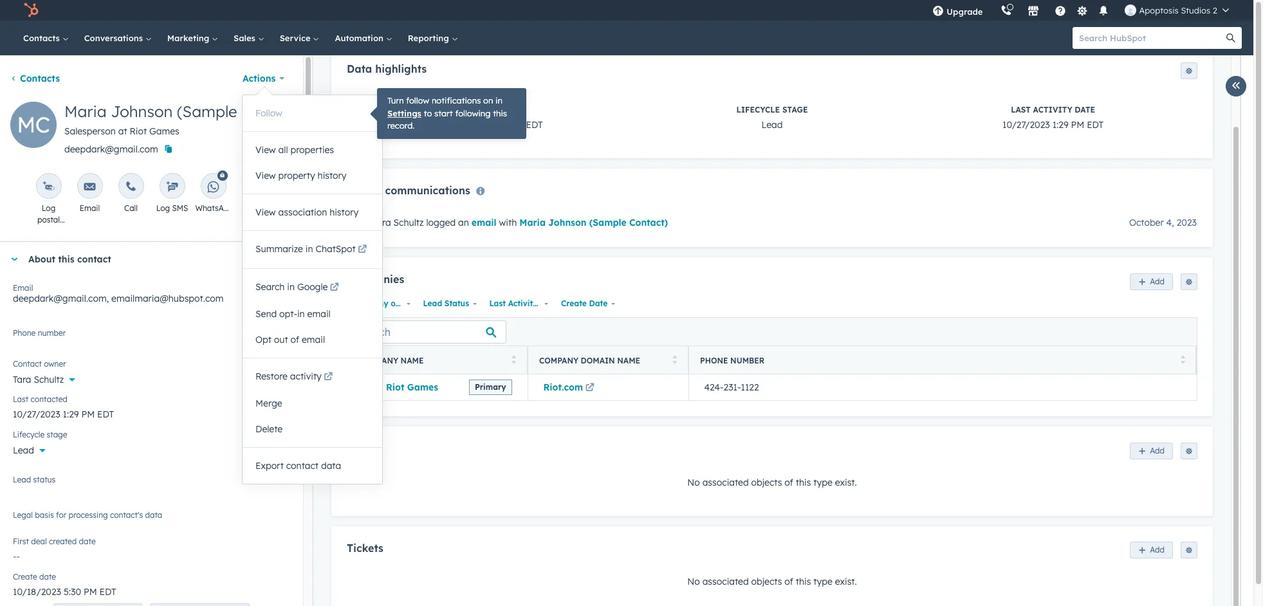 Task type: describe. For each thing, give the bounding box(es) containing it.
424-231-1122
[[704, 382, 759, 393]]

activity for last activity date 10/27/2023 1:29 pm edt
[[1033, 105, 1073, 115]]

domain
[[581, 356, 615, 365]]

press to sort. image for phone number
[[1181, 355, 1186, 364]]

maria johnson (sample contact) link
[[520, 217, 668, 228]]

exist. for tickets
[[835, 576, 857, 588]]

no for deals
[[688, 477, 700, 488]]

first
[[13, 537, 29, 547]]

caret image
[[10, 258, 18, 261]]

schultz for tara schultz logged an email with maria johnson (sample contact)
[[394, 217, 424, 228]]

basis
[[35, 510, 54, 520]]

more image
[[249, 181, 260, 193]]

log sms image
[[166, 181, 178, 193]]

contact inside button
[[286, 460, 319, 472]]

1 vertical spatial riot
[[386, 382, 404, 393]]

deepdark@gmail.com
[[64, 144, 158, 155]]

type for deals
[[814, 477, 833, 488]]

objects for tickets
[[751, 576, 782, 588]]

last for last contacted
[[13, 395, 28, 404]]

delete
[[256, 424, 283, 435]]

turn follow notifications on in settings
[[387, 95, 503, 118]]

all
[[278, 144, 288, 156]]

edt inside last activity date 10/27/2023 1:29 pm edt
[[1087, 119, 1104, 131]]

in inside send opt-in email button
[[297, 308, 305, 320]]

stage
[[783, 105, 808, 115]]

johnson inside maria johnson (sample contact) salesperson at riot games
[[111, 102, 173, 121]]

owner for contact owner
[[44, 359, 66, 369]]

log sms
[[156, 203, 188, 213]]

link opens in a new window image for restore activity
[[324, 370, 333, 386]]

search in google
[[256, 281, 328, 293]]

contact) inside maria johnson (sample contact) salesperson at riot games
[[242, 102, 305, 121]]

following
[[455, 108, 491, 118]]

log postal mail
[[37, 203, 60, 236]]

tara for tara schultz logged an email with maria johnson (sample contact)
[[373, 217, 391, 228]]

view association history
[[256, 207, 359, 218]]

highlights
[[375, 62, 427, 75]]

add for tickets
[[1150, 545, 1165, 555]]

view association history link
[[243, 200, 382, 225]]

google
[[297, 281, 328, 293]]

activity
[[290, 371, 322, 382]]

companies
[[347, 273, 404, 286]]

Search search field
[[350, 320, 507, 343]]

link opens in a new window image for search in google
[[330, 283, 339, 293]]

sales
[[234, 33, 258, 43]]

apoptosis
[[1139, 5, 1179, 15]]

type for tickets
[[814, 576, 833, 588]]

last activity date 10/27/2023 1:29 pm edt
[[1003, 105, 1104, 131]]

First deal created date text field
[[13, 545, 290, 565]]

lead status
[[423, 299, 469, 308]]

10/27/2023
[[1003, 119, 1050, 131]]

reporting
[[408, 33, 451, 43]]

games inside maria johnson (sample contact) salesperson at riot games
[[149, 126, 179, 137]]

company domain name
[[539, 356, 640, 365]]

company for company domain name
[[539, 356, 579, 365]]

phone number
[[700, 356, 765, 365]]

lead button
[[13, 438, 290, 459]]

press to sort. element for company domain name
[[672, 355, 677, 366]]

export contact data
[[256, 460, 341, 472]]

name
[[617, 356, 640, 365]]

create for create date 10/18/2023 5:30 pm edt
[[465, 105, 495, 115]]

lead status button
[[419, 296, 480, 312]]

10/18/2023
[[440, 119, 488, 131]]

recent communications
[[347, 184, 470, 197]]

activity for last activity date
[[508, 299, 538, 308]]

data
[[347, 62, 372, 75]]

lifecycle stage lead
[[737, 105, 808, 131]]

create date
[[13, 572, 56, 582]]

notifications button
[[1093, 0, 1115, 21]]

1 horizontal spatial date
[[79, 537, 96, 547]]

2023
[[1177, 217, 1197, 228]]

last for last activity date 10/27/2023 1:29 pm edt
[[1011, 105, 1031, 115]]

at
[[118, 126, 127, 137]]

lifecycle stage
[[13, 430, 67, 440]]

deals
[[347, 442, 376, 455]]

view property history
[[256, 170, 347, 182]]

in inside turn follow notifications on in settings
[[496, 95, 503, 106]]

1 horizontal spatial (sample
[[589, 217, 627, 228]]

service link
[[272, 21, 327, 55]]

whatsapp
[[195, 203, 233, 213]]

communications
[[385, 184, 470, 197]]

sales link
[[226, 21, 272, 55]]

this inside about this contact dropdown button
[[58, 254, 74, 265]]

whatsapp image
[[208, 181, 219, 193]]

0 vertical spatial contacts link
[[15, 21, 76, 55]]

log for log sms
[[156, 203, 170, 213]]

conversations
[[84, 33, 145, 43]]

follow button
[[243, 100, 382, 126]]

1 vertical spatial johnson
[[549, 217, 587, 228]]

studios
[[1181, 5, 1211, 15]]

email link
[[472, 217, 497, 228]]

date inside last activity date 10/27/2023 1:29 pm edt
[[1075, 105, 1096, 115]]

owner for company owner
[[391, 299, 415, 308]]

more
[[245, 203, 264, 213]]

email image
[[84, 181, 96, 193]]

mail
[[41, 227, 56, 236]]

press to sort. image for company name
[[511, 355, 516, 364]]

settings image
[[1077, 5, 1088, 17]]

number
[[38, 328, 66, 338]]

opt out of email
[[256, 334, 325, 346]]

search in google link
[[243, 274, 382, 301]]

riot games
[[386, 382, 438, 393]]

with
[[499, 217, 517, 228]]

about this contact
[[28, 254, 111, 265]]

1:29
[[1053, 119, 1069, 131]]

press to sort. element for phone number
[[1181, 355, 1186, 366]]

about this contact button
[[0, 242, 290, 277]]

Create date text field
[[13, 580, 290, 601]]

processing
[[69, 510, 108, 520]]

restore
[[256, 371, 288, 382]]

view for view property history
[[256, 170, 276, 182]]

marketing
[[167, 33, 212, 43]]

service
[[280, 33, 313, 43]]

0 vertical spatial settings link
[[1074, 4, 1091, 17]]

october 4, 2023
[[1130, 217, 1197, 228]]

press to sort. element for company name
[[511, 355, 516, 366]]

lead status
[[13, 475, 56, 485]]

history for view association history
[[330, 207, 359, 218]]

of inside button
[[291, 334, 299, 346]]

1 vertical spatial contacts link
[[10, 73, 60, 84]]

this inside to start following this record.
[[493, 108, 507, 118]]

hubspot link
[[15, 3, 48, 18]]

1 vertical spatial contacts
[[20, 73, 60, 84]]

merge
[[256, 398, 282, 409]]

company for company owner
[[351, 299, 388, 308]]

create date
[[561, 299, 608, 308]]

contact's
[[110, 510, 143, 520]]

view all properties
[[256, 144, 334, 156]]

first deal created date
[[13, 537, 96, 547]]

created
[[49, 537, 77, 547]]

number
[[731, 356, 765, 365]]

contact inside dropdown button
[[77, 254, 111, 265]]

riot inside maria johnson (sample contact) salesperson at riot games
[[130, 126, 147, 137]]

legal
[[13, 510, 33, 520]]

1 vertical spatial games
[[407, 382, 438, 393]]

associated for tickets
[[703, 576, 749, 588]]

no associated objects of this type exist. for deals
[[688, 477, 857, 488]]

name
[[401, 356, 424, 365]]

postal
[[37, 215, 60, 225]]

add button for companies
[[1130, 273, 1173, 290]]

view for view all properties
[[256, 144, 276, 156]]

associated for deals
[[703, 477, 749, 488]]

date inside create date popup button
[[589, 299, 608, 308]]



Task type: vqa. For each thing, say whether or not it's contained in the screenshot.
"Data highlights"
yes



Task type: locate. For each thing, give the bounding box(es) containing it.
date inside create date 10/18/2023 5:30 pm edt
[[497, 105, 518, 115]]

2 vertical spatial create
[[13, 572, 37, 582]]

upgrade image
[[933, 6, 944, 17]]

data inside button
[[321, 460, 341, 472]]

maria right the with at top
[[520, 217, 546, 228]]

0 horizontal spatial press to sort. image
[[511, 355, 516, 364]]

tara inside popup button
[[13, 374, 31, 386]]

johnson right the with at top
[[549, 217, 587, 228]]

view left 'property'
[[256, 170, 276, 182]]

2 add from the top
[[1150, 446, 1165, 455]]

add for companies
[[1150, 277, 1165, 286]]

0 horizontal spatial last
[[13, 395, 28, 404]]

pm inside last activity date 10/27/2023 1:29 pm edt
[[1071, 119, 1085, 131]]

1 horizontal spatial tara
[[373, 217, 391, 228]]

0 vertical spatial add
[[1150, 277, 1165, 286]]

1 press to sort. element from the left
[[511, 355, 516, 366]]

link opens in a new window image for search in google
[[330, 281, 339, 296]]

in right on
[[496, 95, 503, 106]]

actions button
[[234, 66, 293, 91]]

salesperson
[[64, 126, 116, 137]]

log for log postal mail
[[42, 203, 55, 213]]

1 vertical spatial associated
[[703, 576, 749, 588]]

tickets
[[347, 542, 384, 554]]

october
[[1130, 217, 1164, 228]]

hubspot image
[[23, 3, 39, 18]]

Search HubSpot search field
[[1073, 27, 1231, 49]]

lifecycle
[[737, 105, 780, 115], [13, 430, 45, 440]]

edt right 1:29
[[1087, 119, 1104, 131]]

1 horizontal spatial last
[[490, 299, 506, 308]]

lead inside the lifecycle stage lead
[[762, 119, 783, 131]]

tara down contact
[[13, 374, 31, 386]]

last inside popup button
[[490, 299, 506, 308]]

0 vertical spatial riot
[[130, 126, 147, 137]]

2 horizontal spatial last
[[1011, 105, 1031, 115]]

0 vertical spatial schultz
[[394, 217, 424, 228]]

properties
[[291, 144, 334, 156]]

view down more image at the left
[[256, 207, 276, 218]]

contacts
[[23, 33, 62, 43], [20, 73, 60, 84]]

0 vertical spatial contacts
[[23, 33, 62, 43]]

1 horizontal spatial activity
[[1033, 105, 1073, 115]]

lead for lead status
[[423, 299, 442, 308]]

1 horizontal spatial email
[[80, 203, 100, 213]]

1 vertical spatial type
[[814, 576, 833, 588]]

lead down lifecycle stage at the left bottom of the page
[[13, 445, 34, 456]]

owner inside popup button
[[391, 299, 415, 308]]

activity up 1:29
[[1033, 105, 1073, 115]]

calling icon image
[[1001, 5, 1013, 17]]

1 add button from the top
[[1130, 273, 1173, 290]]

(sample inside maria johnson (sample contact) salesperson at riot games
[[177, 102, 237, 121]]

in inside search in google link
[[287, 281, 295, 293]]

history down recent
[[330, 207, 359, 218]]

contact
[[13, 359, 42, 369]]

1 horizontal spatial create
[[465, 105, 495, 115]]

in right search
[[287, 281, 295, 293]]

phone number
[[13, 328, 66, 338]]

edt right 5:30
[[526, 119, 543, 131]]

date
[[79, 537, 96, 547], [39, 572, 56, 582]]

last right status on the left of page
[[490, 299, 506, 308]]

phone
[[13, 328, 36, 338], [700, 356, 728, 365]]

0 vertical spatial history
[[318, 170, 347, 182]]

pm right 1:29
[[1071, 119, 1085, 131]]

create for create date
[[561, 299, 587, 308]]

1 horizontal spatial lifecycle
[[737, 105, 780, 115]]

2 horizontal spatial create
[[561, 299, 587, 308]]

phone for phone number
[[13, 328, 36, 338]]

schultz down recent communications
[[394, 217, 424, 228]]

1 type from the top
[[814, 477, 833, 488]]

link opens in a new window image inside search in google link
[[330, 281, 339, 296]]

riot right at
[[130, 126, 147, 137]]

lead for lead
[[13, 445, 34, 456]]

no for tickets
[[688, 576, 700, 588]]

0 horizontal spatial pm
[[510, 119, 524, 131]]

log left 'sms'
[[156, 203, 170, 213]]

link opens in a new window image for summarize in chatspot
[[358, 245, 367, 255]]

company owner
[[351, 299, 415, 308]]

turn
[[387, 95, 404, 106]]

tara
[[373, 217, 391, 228], [13, 374, 31, 386]]

log inside log postal mail
[[42, 203, 55, 213]]

phone up the 424-
[[700, 356, 728, 365]]

1 vertical spatial phone
[[700, 356, 728, 365]]

0 vertical spatial johnson
[[111, 102, 173, 121]]

notifications image
[[1098, 6, 1110, 17]]

1 vertical spatial exist.
[[835, 576, 857, 588]]

opt
[[256, 334, 272, 346]]

in inside summarize in chatspot link
[[306, 243, 313, 255]]

0 vertical spatial date
[[79, 537, 96, 547]]

email right an
[[472, 217, 497, 228]]

3 press to sort. element from the left
[[1181, 355, 1186, 366]]

1 vertical spatial objects
[[751, 576, 782, 588]]

0 horizontal spatial date
[[39, 572, 56, 582]]

2 vertical spatial view
[[256, 207, 276, 218]]

press to sort. image
[[511, 355, 516, 364], [1181, 355, 1186, 364]]

1 vertical spatial no
[[688, 576, 700, 588]]

send
[[256, 308, 277, 320]]

1 vertical spatial view
[[256, 170, 276, 182]]

in left the 'chatspot' on the top of the page
[[306, 243, 313, 255]]

2 vertical spatial add
[[1150, 545, 1165, 555]]

3 add button from the top
[[1130, 542, 1173, 559]]

1 vertical spatial create
[[561, 299, 587, 308]]

0 horizontal spatial (sample
[[177, 102, 237, 121]]

0 horizontal spatial settings link
[[387, 108, 422, 118]]

view
[[256, 144, 276, 156], [256, 170, 276, 182], [256, 207, 276, 218]]

summarize in chatspot
[[256, 243, 356, 255]]

0 horizontal spatial contact
[[77, 254, 111, 265]]

last up 10/27/2023
[[1011, 105, 1031, 115]]

games down name at the bottom of the page
[[407, 382, 438, 393]]

lifecycle inside the lifecycle stage lead
[[737, 105, 780, 115]]

add button for deals
[[1130, 442, 1173, 459]]

pm right 5:30
[[510, 119, 524, 131]]

1 horizontal spatial games
[[407, 382, 438, 393]]

notifications
[[432, 95, 481, 106]]

0 vertical spatial activity
[[1033, 105, 1073, 115]]

2 vertical spatial email
[[302, 334, 325, 346]]

exist.
[[835, 477, 857, 488], [835, 576, 857, 588]]

Last contacted text field
[[13, 402, 290, 423]]

marketplaces image
[[1028, 6, 1040, 17]]

1 vertical spatial no associated objects of this type exist.
[[688, 576, 857, 588]]

edt
[[526, 119, 543, 131], [1087, 119, 1104, 131]]

lead for lead status
[[13, 475, 31, 485]]

settings link right help dropdown button
[[1074, 4, 1091, 17]]

view for view association history
[[256, 207, 276, 218]]

last activity date button
[[485, 296, 559, 312]]

riot games link
[[386, 382, 438, 393]]

last activity date
[[490, 299, 559, 308]]

history for view property history
[[318, 170, 347, 182]]

email down send opt-in email button
[[302, 334, 325, 346]]

1 log from the left
[[42, 203, 55, 213]]

1 vertical spatial maria
[[520, 217, 546, 228]]

2 press to sort. image from the left
[[1181, 355, 1186, 364]]

create up 10/18/2023
[[465, 105, 495, 115]]

1 vertical spatial tara
[[13, 374, 31, 386]]

search image
[[1227, 33, 1236, 42]]

1 view from the top
[[256, 144, 276, 156]]

1 vertical spatial date
[[39, 572, 56, 582]]

0 vertical spatial no
[[688, 477, 700, 488]]

0 vertical spatial objects
[[751, 477, 782, 488]]

riot.com
[[544, 382, 583, 393]]

exist. for deals
[[835, 477, 857, 488]]

press to sort. element
[[511, 355, 516, 366], [672, 355, 677, 366], [1181, 355, 1186, 366]]

tara schultz
[[13, 374, 64, 386]]

0 vertical spatial games
[[149, 126, 179, 137]]

call
[[124, 203, 138, 213]]

help button
[[1050, 0, 1072, 21]]

1 vertical spatial email
[[307, 308, 331, 320]]

1 pm from the left
[[510, 119, 524, 131]]

0 horizontal spatial riot
[[130, 126, 147, 137]]

company inside company owner popup button
[[351, 299, 388, 308]]

objects for deals
[[751, 477, 782, 488]]

create date button
[[557, 296, 618, 312]]

Phone number text field
[[13, 326, 290, 352]]

last for last activity date
[[490, 299, 506, 308]]

create for create date
[[13, 572, 37, 582]]

restore activity
[[256, 371, 322, 382]]

lead left status on the left of page
[[423, 299, 442, 308]]

1 horizontal spatial johnson
[[549, 217, 587, 228]]

lifecycle for lifecycle stage lead
[[737, 105, 780, 115]]

of for deals
[[785, 477, 794, 488]]

activity inside popup button
[[508, 299, 538, 308]]

1 vertical spatial data
[[145, 510, 162, 520]]

opt-
[[279, 308, 297, 320]]

5:30
[[490, 119, 508, 131]]

no associated objects of this type exist. for tickets
[[688, 576, 857, 588]]

press to sort. image
[[672, 355, 677, 364]]

2 type from the top
[[814, 576, 833, 588]]

add button for tickets
[[1130, 542, 1173, 559]]

schultz inside popup button
[[34, 374, 64, 386]]

for
[[56, 510, 66, 520]]

menu containing apoptosis studios 2
[[924, 0, 1238, 21]]

calling icon button
[[996, 2, 1018, 19]]

contacts link
[[15, 21, 76, 55], [10, 73, 60, 84]]

0 vertical spatial tara
[[373, 217, 391, 228]]

1 press to sort. image from the left
[[511, 355, 516, 364]]

email for email deepdark@gmail.com, emailmaria@hubspot.com
[[13, 283, 33, 293]]

1 horizontal spatial owner
[[391, 299, 415, 308]]

email up opt out of email button
[[307, 308, 331, 320]]

email for send opt-in email
[[307, 308, 331, 320]]

link opens in a new window image inside search in google link
[[330, 283, 339, 293]]

out
[[274, 334, 288, 346]]

last
[[1011, 105, 1031, 115], [490, 299, 506, 308], [13, 395, 28, 404]]

1 vertical spatial activity
[[508, 299, 538, 308]]

424-
[[704, 382, 724, 393]]

0 horizontal spatial activity
[[508, 299, 538, 308]]

contacted
[[31, 395, 67, 404]]

2 associated from the top
[[703, 576, 749, 588]]

owner down companies
[[391, 299, 415, 308]]

data highlights
[[347, 62, 427, 75]]

1 vertical spatial (sample
[[589, 217, 627, 228]]

this
[[493, 108, 507, 118], [58, 254, 74, 265], [796, 477, 811, 488], [796, 576, 811, 588]]

follow
[[406, 95, 429, 106]]

record.
[[387, 120, 415, 131]]

contact owner
[[13, 359, 66, 369]]

0 vertical spatial associated
[[703, 477, 749, 488]]

create inside create date popup button
[[561, 299, 587, 308]]

in up opt out of email at the bottom of page
[[297, 308, 305, 320]]

1 horizontal spatial edt
[[1087, 119, 1104, 131]]

2 log from the left
[[156, 203, 170, 213]]

tara down recent
[[373, 217, 391, 228]]

apoptosis studios 2
[[1139, 5, 1218, 15]]

view left all
[[256, 144, 276, 156]]

activity inside last activity date 10/27/2023 1:29 pm edt
[[1033, 105, 1073, 115]]

games right at
[[149, 126, 179, 137]]

1 vertical spatial lifecycle
[[13, 430, 45, 440]]

0 horizontal spatial tara
[[13, 374, 31, 386]]

2 pm from the left
[[1071, 119, 1085, 131]]

1 add from the top
[[1150, 277, 1165, 286]]

1 vertical spatial contact
[[286, 460, 319, 472]]

3 add from the top
[[1150, 545, 1165, 555]]

lifecycle for lifecycle stage
[[13, 430, 45, 440]]

last contacted
[[13, 395, 67, 404]]

tara schultz button
[[13, 367, 290, 388]]

link opens in a new window image for riot.com
[[585, 384, 594, 393]]

schultz for tara schultz
[[34, 374, 64, 386]]

settings link containing settings
[[387, 108, 422, 118]]

0 vertical spatial add button
[[1130, 273, 1173, 290]]

phone left number
[[13, 328, 36, 338]]

opt out of email button
[[243, 327, 382, 353]]

associated
[[703, 477, 749, 488], [703, 576, 749, 588]]

data down delete button
[[321, 460, 341, 472]]

0 vertical spatial of
[[291, 334, 299, 346]]

0 vertical spatial exist.
[[835, 477, 857, 488]]

date
[[497, 105, 518, 115], [1075, 105, 1096, 115], [540, 299, 559, 308], [589, 299, 608, 308]]

1122
[[741, 382, 759, 393]]

call image
[[125, 181, 137, 193]]

to
[[424, 108, 432, 118]]

email inside email deepdark@gmail.com, emailmaria@hubspot.com
[[13, 283, 33, 293]]

email for email
[[80, 203, 100, 213]]

1 horizontal spatial riot
[[386, 382, 404, 393]]

maria
[[64, 102, 107, 121], [520, 217, 546, 228]]

1 horizontal spatial contact
[[286, 460, 319, 472]]

0 vertical spatial type
[[814, 477, 833, 488]]

log postal mail image
[[43, 181, 54, 193]]

lead inside popup button
[[13, 445, 34, 456]]

log up postal
[[42, 203, 55, 213]]

1 exist. from the top
[[835, 477, 857, 488]]

deepdark@gmail.com,
[[13, 293, 109, 304]]

1 vertical spatial of
[[785, 477, 794, 488]]

data right contact's
[[145, 510, 162, 520]]

follow
[[256, 107, 282, 119]]

2 edt from the left
[[1087, 119, 1104, 131]]

marketing link
[[159, 21, 226, 55]]

on
[[483, 95, 493, 106]]

of for tickets
[[785, 576, 794, 588]]

conversations link
[[76, 21, 159, 55]]

pm inside create date 10/18/2023 5:30 pm edt
[[510, 119, 524, 131]]

lead left status
[[13, 475, 31, 485]]

owner up tara schultz
[[44, 359, 66, 369]]

1 horizontal spatial press to sort. element
[[672, 355, 677, 366]]

add for deals
[[1150, 446, 1165, 455]]

2
[[1213, 5, 1218, 15]]

create down the first
[[13, 572, 37, 582]]

lead down stage
[[762, 119, 783, 131]]

association
[[278, 207, 327, 218]]

activity left create date
[[508, 299, 538, 308]]

0 vertical spatial email
[[472, 217, 497, 228]]

0 horizontal spatial maria
[[64, 102, 107, 121]]

0 horizontal spatial contact)
[[242, 102, 305, 121]]

0 horizontal spatial schultz
[[34, 374, 64, 386]]

maria inside maria johnson (sample contact) salesperson at riot games
[[64, 102, 107, 121]]

2 horizontal spatial press to sort. element
[[1181, 355, 1186, 366]]

0 horizontal spatial data
[[145, 510, 162, 520]]

tara schultz image
[[1125, 5, 1137, 16]]

2 view from the top
[[256, 170, 276, 182]]

0 vertical spatial view
[[256, 144, 276, 156]]

1 no associated objects of this type exist. from the top
[[688, 477, 857, 488]]

3 view from the top
[[256, 207, 276, 218]]

(sample
[[177, 102, 237, 121], [589, 217, 627, 228]]

date inside last activity date popup button
[[540, 299, 559, 308]]

view all properties link
[[243, 137, 382, 163]]

1 horizontal spatial pm
[[1071, 119, 1085, 131]]

email down email icon
[[80, 203, 100, 213]]

menu
[[924, 0, 1238, 21]]

riot down company name
[[386, 382, 404, 393]]

1 horizontal spatial data
[[321, 460, 341, 472]]

1 vertical spatial contact)
[[629, 217, 668, 228]]

email for opt out of email
[[302, 334, 325, 346]]

last down tara schultz
[[13, 395, 28, 404]]

date right created
[[79, 537, 96, 547]]

send opt-in email
[[256, 308, 331, 320]]

2 exist. from the top
[[835, 576, 857, 588]]

1 horizontal spatial maria
[[520, 217, 546, 228]]

maria up salesperson
[[64, 102, 107, 121]]

0 horizontal spatial log
[[42, 203, 55, 213]]

0 vertical spatial last
[[1011, 105, 1031, 115]]

primary
[[475, 382, 506, 392]]

1 vertical spatial email
[[13, 283, 33, 293]]

0 horizontal spatial games
[[149, 126, 179, 137]]

0 vertical spatial lifecycle
[[737, 105, 780, 115]]

johnson up at
[[111, 102, 173, 121]]

riot
[[130, 126, 147, 137], [386, 382, 404, 393]]

automation link
[[327, 21, 400, 55]]

company down companies
[[351, 299, 388, 308]]

link opens in a new window image
[[358, 243, 367, 258], [358, 245, 367, 255], [330, 283, 339, 293], [585, 384, 594, 393], [585, 384, 594, 393]]

0 vertical spatial maria
[[64, 102, 107, 121]]

date down the first deal created date
[[39, 572, 56, 582]]

chatspot
[[316, 243, 356, 255]]

export
[[256, 460, 284, 472]]

lead inside popup button
[[423, 299, 442, 308]]

1 associated from the top
[[703, 477, 749, 488]]

1 horizontal spatial log
[[156, 203, 170, 213]]

2 objects from the top
[[751, 576, 782, 588]]

add button
[[1130, 273, 1173, 290], [1130, 442, 1173, 459], [1130, 542, 1173, 559]]

company left name at the bottom of the page
[[359, 356, 398, 365]]

search button
[[1220, 27, 1242, 49]]

0 vertical spatial create
[[465, 105, 495, 115]]

link opens in a new window image
[[330, 281, 339, 296], [324, 370, 333, 386], [324, 373, 333, 382]]

company up riot.com
[[539, 356, 579, 365]]

create date 10/18/2023 5:30 pm edt
[[440, 105, 543, 131]]

log
[[42, 203, 55, 213], [156, 203, 170, 213]]

reporting link
[[400, 21, 466, 55]]

history down view all properties link
[[318, 170, 347, 182]]

create right last activity date
[[561, 299, 587, 308]]

company for company name
[[359, 356, 398, 365]]

1 vertical spatial add button
[[1130, 442, 1173, 459]]

2 press to sort. element from the left
[[672, 355, 677, 366]]

schultz down contact owner
[[34, 374, 64, 386]]

contact right "export" at the bottom
[[286, 460, 319, 472]]

search
[[256, 281, 285, 293]]

last inside last activity date 10/27/2023 1:29 pm edt
[[1011, 105, 1031, 115]]

0 horizontal spatial create
[[13, 572, 37, 582]]

2 add button from the top
[[1130, 442, 1173, 459]]

status
[[445, 299, 469, 308]]

menu item
[[992, 0, 995, 21]]

1 horizontal spatial schultz
[[394, 217, 424, 228]]

2 vertical spatial add button
[[1130, 542, 1173, 559]]

legal basis for processing contact's data
[[13, 510, 162, 520]]

deal
[[31, 537, 47, 547]]

contact up email deepdark@gmail.com, emailmaria@hubspot.com at left
[[77, 254, 111, 265]]

2 no from the top
[[688, 576, 700, 588]]

email down caret image
[[13, 283, 33, 293]]

0 horizontal spatial phone
[[13, 328, 36, 338]]

2 no associated objects of this type exist. from the top
[[688, 576, 857, 588]]

0 vertical spatial contact)
[[242, 102, 305, 121]]

help image
[[1055, 6, 1067, 17]]

1 edt from the left
[[526, 119, 543, 131]]

settings link up record. at top left
[[387, 108, 422, 118]]

1 objects from the top
[[751, 477, 782, 488]]

0 vertical spatial data
[[321, 460, 341, 472]]

tara for tara schultz
[[13, 374, 31, 386]]

0 vertical spatial phone
[[13, 328, 36, 338]]

0 horizontal spatial edt
[[526, 119, 543, 131]]

phone for phone number
[[700, 356, 728, 365]]

1 no from the top
[[688, 477, 700, 488]]

recent
[[347, 184, 382, 197]]

edt inside create date 10/18/2023 5:30 pm edt
[[526, 119, 543, 131]]

create inside create date 10/18/2023 5:30 pm edt
[[465, 105, 495, 115]]



